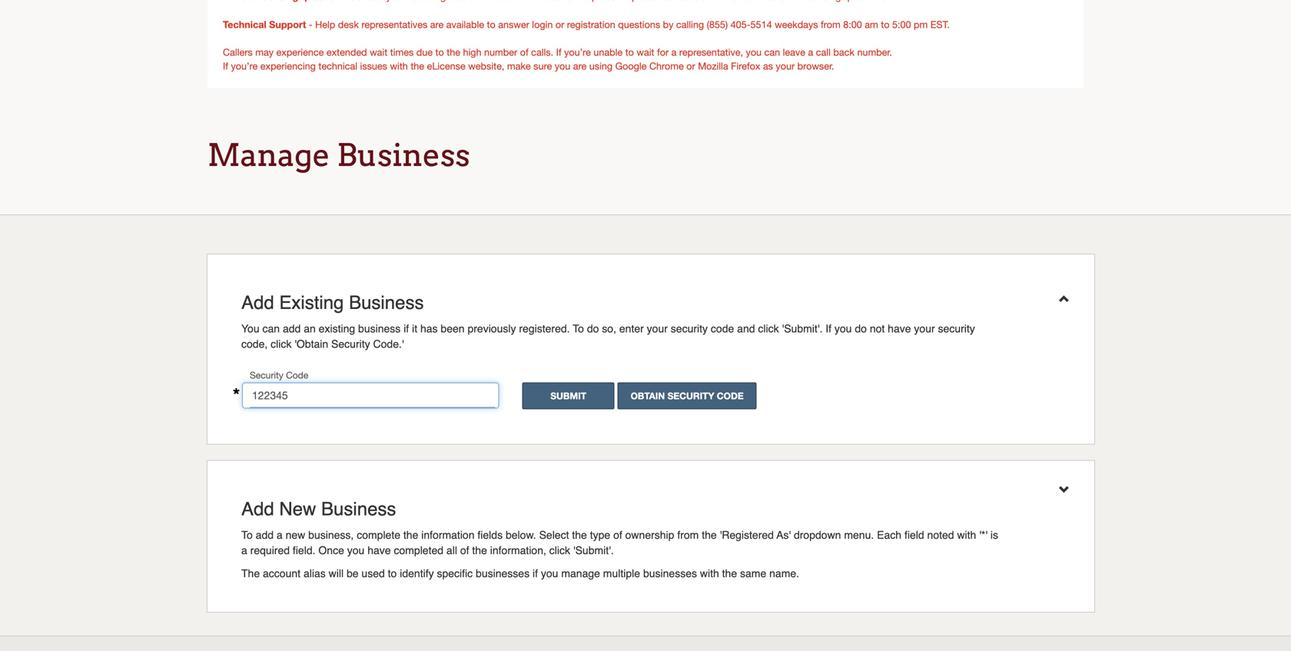 Task type: vqa. For each thing, say whether or not it's contained in the screenshot.
Email Address the Address
no



Task type: describe. For each thing, give the bounding box(es) containing it.
1 wait from the left
[[370, 47, 388, 58]]

manage
[[208, 136, 330, 174]]

security code
[[250, 370, 308, 380]]

(855)
[[707, 19, 728, 30]]

the
[[241, 567, 260, 580]]

due
[[416, 47, 433, 58]]

firefox
[[731, 60, 761, 71]]

as
[[763, 60, 773, 71]]

registered.
[[519, 322, 570, 335]]

add existing business
[[241, 292, 424, 313]]

registration
[[567, 19, 616, 30]]

same
[[740, 567, 767, 580]]

code
[[286, 370, 308, 380]]

to add a new business, complete the information fields below. select the type of ownership from the 'registered as' dropdown menu. each field noted with '*' is a required field. once you have completed all of the information, click 'submit'.
[[241, 529, 999, 557]]

'obtain
[[295, 338, 328, 350]]

callers
[[223, 47, 253, 58]]

enter
[[619, 322, 644, 335]]

information
[[421, 529, 475, 541]]

be
[[347, 567, 359, 580]]

Security Code text field
[[242, 382, 499, 408]]

1 businesses from the left
[[476, 567, 530, 580]]

you inside to add a new business, complete the information fields below. select the type of ownership from the 'registered as' dropdown menu. each field noted with '*' is a required field. once you have completed all of the information, click 'submit'.
[[347, 544, 365, 557]]

or inside callers may experience extended wait times due to the high number of calls. if you're unable to wait for a representative, you can leave a call back number. if you're experiencing technical issues with the elicense website, make sure you are using google chrome or mozilla firefox as your browser.
[[687, 60, 695, 71]]

business for add new business
[[321, 499, 396, 520]]

representatives
[[362, 19, 428, 30]]

issues
[[360, 60, 387, 71]]

is
[[991, 529, 999, 541]]

help
[[315, 19, 335, 30]]

may
[[255, 47, 274, 58]]

to up google
[[626, 47, 634, 58]]

representative,
[[679, 47, 743, 58]]

a up the
[[241, 544, 247, 557]]

'submit'. inside to add a new business, complete the information fields below. select the type of ownership from the 'registered as' dropdown menu. each field noted with '*' is a required field. once you have completed all of the information, click 'submit'.
[[573, 544, 614, 557]]

as'
[[777, 529, 791, 541]]

so,
[[602, 322, 616, 335]]

business
[[358, 322, 401, 335]]

number
[[484, 47, 518, 58]]

405-
[[731, 19, 751, 30]]

am
[[865, 19, 878, 30]]

callers may experience extended wait times due to the high number of calls. if you're unable to wait for a representative, you can leave a call back number. if you're experiencing technical issues with the elicense website, make sure you are using google chrome or mozilla firefox as your browser.
[[223, 47, 892, 71]]

a left new
[[277, 529, 283, 541]]

if inside you can add an existing business if it has been previously registered. to do so, enter your security code and click 'submit'. if you do not have your security code, click 'obtain security code.'
[[826, 322, 832, 335]]

add inside to add a new business, complete the information fields below. select the type of ownership from the 'registered as' dropdown menu. each field noted with '*' is a required field. once you have completed all of the information, click 'submit'.
[[256, 529, 274, 541]]

1 do from the left
[[587, 322, 599, 335]]

to inside to add a new business, complete the information fields below. select the type of ownership from the 'registered as' dropdown menu. each field noted with '*' is a required field. once you have completed all of the information, click 'submit'.
[[241, 529, 253, 541]]

the account alias will be used to identify specific businesses if you manage multiple businesses with the same name.
[[241, 567, 800, 580]]

all
[[447, 544, 457, 557]]

completed
[[394, 544, 444, 557]]

manage
[[561, 567, 600, 580]]

est.
[[931, 19, 950, 30]]

1 horizontal spatial if
[[556, 47, 562, 58]]

'*'
[[980, 529, 988, 541]]

chrome
[[650, 60, 684, 71]]

pm
[[914, 19, 928, 30]]

technical support - help desk representatives are available to answer login or registration questions by calling (855) 405-5514 weekdays from 8:00 am to 5:00 pm est.
[[223, 18, 950, 30]]

can inside callers may experience extended wait times due to the high number of calls. if you're unable to wait for a representative, you can leave a call back number. if you're experiencing technical issues with the elicense website, make sure you are using google chrome or mozilla firefox as your browser.
[[765, 47, 780, 58]]

times
[[390, 47, 414, 58]]

chevron down image
[[1059, 485, 1082, 495]]

below.
[[506, 529, 536, 541]]

have inside to add a new business, complete the information fields below. select the type of ownership from the 'registered as' dropdown menu. each field noted with '*' is a required field. once you have completed all of the information, click 'submit'.
[[368, 544, 391, 557]]

have inside you can add an existing business if it has been previously registered. to do so, enter your security code and click 'submit'. if you do not have your security code, click 'obtain security code.'
[[888, 322, 911, 335]]

security inside you can add an existing business if it has been previously registered. to do so, enter your security code and click 'submit'. if you do not have your security code, click 'obtain security code.'
[[331, 338, 370, 350]]

new
[[279, 499, 316, 520]]

select
[[539, 529, 569, 541]]

'registered
[[720, 529, 774, 541]]

add for add new business
[[241, 499, 274, 520]]

call
[[816, 47, 831, 58]]

field
[[905, 529, 924, 541]]

are inside technical support - help desk representatives are available to answer login or registration questions by calling (855) 405-5514 weekdays from 8:00 am to 5:00 pm est.
[[430, 19, 444, 30]]

support
[[269, 18, 306, 30]]

specific
[[437, 567, 473, 580]]

code.'
[[373, 338, 404, 350]]

you right the sure
[[555, 60, 571, 71]]

technical
[[319, 60, 357, 71]]

the down the fields
[[472, 544, 487, 557]]

add inside you can add an existing business if it has been previously registered. to do so, enter your security code and click 'submit'. if you do not have your security code, click 'obtain security code.'
[[283, 322, 301, 335]]

complete
[[357, 529, 401, 541]]

code,
[[241, 338, 268, 350]]

of inside callers may experience extended wait times due to the high number of calls. if you're unable to wait for a representative, you can leave a call back number. if you're experiencing technical issues with the elicense website, make sure you are using google chrome or mozilla firefox as your browser.
[[520, 47, 529, 58]]

to right am
[[881, 19, 890, 30]]

1 vertical spatial if
[[223, 60, 228, 71]]

website,
[[468, 60, 505, 71]]

dropdown
[[794, 529, 841, 541]]

the up completed
[[403, 529, 418, 541]]

5:00
[[892, 19, 911, 30]]

fields
[[478, 529, 503, 541]]

0 vertical spatial you're
[[564, 47, 591, 58]]

1 security from the left
[[671, 322, 708, 335]]

has
[[420, 322, 438, 335]]

code
[[711, 322, 734, 335]]

elicense
[[427, 60, 466, 71]]

account
[[263, 567, 301, 580]]

new
[[286, 529, 305, 541]]

high
[[463, 47, 482, 58]]

required
[[250, 544, 290, 557]]



Task type: locate. For each thing, give the bounding box(es) containing it.
0 vertical spatial from
[[821, 19, 841, 30]]

0 horizontal spatial or
[[556, 19, 564, 30]]

multiple
[[603, 567, 640, 580]]

desk
[[338, 19, 359, 30]]

an
[[304, 322, 316, 335]]

noted
[[927, 529, 954, 541]]

0 vertical spatial with
[[390, 60, 408, 71]]

1 horizontal spatial of
[[520, 47, 529, 58]]

your right not
[[914, 322, 935, 335]]

2 businesses from the left
[[643, 567, 697, 580]]

login
[[532, 19, 553, 30]]

0 vertical spatial are
[[430, 19, 444, 30]]

if inside you can add an existing business if it has been previously registered. to do so, enter your security code and click 'submit'. if you do not have your security code, click 'obtain security code.'
[[404, 322, 409, 335]]

manage business
[[208, 136, 470, 174]]

0 horizontal spatial with
[[390, 60, 408, 71]]

1 vertical spatial business
[[349, 292, 424, 313]]

add left the an
[[283, 322, 301, 335]]

click
[[758, 322, 779, 335], [271, 338, 292, 350], [549, 544, 570, 557]]

'submit'. inside you can add an existing business if it has been previously registered. to do so, enter your security code and click 'submit'. if you do not have your security code, click 'obtain security code.'
[[782, 322, 823, 335]]

to
[[573, 322, 584, 335], [241, 529, 253, 541]]

the down due
[[411, 60, 424, 71]]

1 vertical spatial are
[[573, 60, 587, 71]]

with down times
[[390, 60, 408, 71]]

wait left for
[[637, 47, 655, 58]]

1 horizontal spatial security
[[331, 338, 370, 350]]

None button
[[522, 382, 615, 409], [618, 382, 757, 409], [522, 382, 615, 409], [618, 382, 757, 409]]

name.
[[770, 567, 800, 580]]

your right 'enter' at the left of the page
[[647, 322, 668, 335]]

you
[[241, 322, 260, 335]]

the
[[447, 47, 460, 58], [411, 60, 424, 71], [403, 529, 418, 541], [572, 529, 587, 541], [702, 529, 717, 541], [472, 544, 487, 557], [722, 567, 737, 580]]

of right all
[[460, 544, 469, 557]]

'submit'. right the and
[[782, 322, 823, 335]]

to inside you can add an existing business if it has been previously registered. to do so, enter your security code and click 'submit'. if you do not have your security code, click 'obtain security code.'
[[573, 322, 584, 335]]

unable
[[594, 47, 623, 58]]

for
[[657, 47, 669, 58]]

0 horizontal spatial have
[[368, 544, 391, 557]]

2 add from the top
[[241, 499, 274, 520]]

you left not
[[835, 322, 852, 335]]

1 horizontal spatial 'submit'.
[[782, 322, 823, 335]]

0 horizontal spatial click
[[271, 338, 292, 350]]

1 horizontal spatial you're
[[564, 47, 591, 58]]

sure
[[534, 60, 552, 71]]

-
[[309, 19, 313, 30]]

make
[[507, 60, 531, 71]]

0 horizontal spatial add
[[256, 529, 274, 541]]

your
[[776, 60, 795, 71], [647, 322, 668, 335], [914, 322, 935, 335]]

you're
[[564, 47, 591, 58], [231, 60, 258, 71]]

1 horizontal spatial or
[[687, 60, 695, 71]]

0 vertical spatial or
[[556, 19, 564, 30]]

with inside to add a new business, complete the information fields below. select the type of ownership from the 'registered as' dropdown menu. each field noted with '*' is a required field. once you have completed all of the information, click 'submit'.
[[957, 529, 977, 541]]

once
[[319, 544, 344, 557]]

add for add existing business
[[241, 292, 274, 313]]

add
[[241, 292, 274, 313], [241, 499, 274, 520]]

1 vertical spatial click
[[271, 338, 292, 350]]

0 horizontal spatial your
[[647, 322, 668, 335]]

it
[[412, 322, 417, 335]]

can inside you can add an existing business if it has been previously registered. to do so, enter your security code and click 'submit'. if you do not have your security code, click 'obtain security code.'
[[263, 322, 280, 335]]

or inside technical support - help desk representatives are available to answer login or registration questions by calling (855) 405-5514 weekdays from 8:00 am to 5:00 pm est.
[[556, 19, 564, 30]]

are inside callers may experience extended wait times due to the high number of calls. if you're unable to wait for a representative, you can leave a call back number. if you're experiencing technical issues with the elicense website, make sure you are using google chrome or mozilla firefox as your browser.
[[573, 60, 587, 71]]

technical
[[223, 18, 266, 30]]

existing
[[279, 292, 344, 313]]

business for add existing business
[[349, 292, 424, 313]]

have down 'complete' at the left
[[368, 544, 391, 557]]

businesses
[[476, 567, 530, 580], [643, 567, 697, 580]]

from right 'ownership' in the bottom of the page
[[677, 529, 699, 541]]

0 vertical spatial if
[[556, 47, 562, 58]]

2 wait from the left
[[637, 47, 655, 58]]

alias
[[304, 567, 326, 580]]

experience
[[276, 47, 324, 58]]

business,
[[308, 529, 354, 541]]

the up the elicense
[[447, 47, 460, 58]]

2 vertical spatial of
[[460, 544, 469, 557]]

from left 8:00
[[821, 19, 841, 30]]

wait up issues
[[370, 47, 388, 58]]

click down the select
[[549, 544, 570, 557]]

you can add an existing business if it has been previously registered. to do so, enter your security code and click 'submit'. if you do not have your security code, click 'obtain security code.'
[[241, 322, 975, 350]]

you inside you can add an existing business if it has been previously registered. to do so, enter your security code and click 'submit'. if you do not have your security code, click 'obtain security code.'
[[835, 322, 852, 335]]

1 horizontal spatial to
[[573, 322, 584, 335]]

add
[[283, 322, 301, 335], [256, 529, 274, 541]]

to right used
[[388, 567, 397, 580]]

you
[[746, 47, 762, 58], [555, 60, 571, 71], [835, 322, 852, 335], [347, 544, 365, 557], [541, 567, 558, 580]]

to left so,
[[573, 322, 584, 335]]

information,
[[490, 544, 546, 557]]

1 vertical spatial you're
[[231, 60, 258, 71]]

the left type
[[572, 529, 587, 541]]

security down existing
[[331, 338, 370, 350]]

business
[[337, 136, 470, 174], [349, 292, 424, 313], [321, 499, 396, 520]]

do left so,
[[587, 322, 599, 335]]

add new business
[[241, 499, 396, 520]]

or left the mozilla
[[687, 60, 695, 71]]

using
[[589, 60, 613, 71]]

0 vertical spatial business
[[337, 136, 470, 174]]

if down callers
[[223, 60, 228, 71]]

from inside technical support - help desk representatives are available to answer login or registration questions by calling (855) 405-5514 weekdays from 8:00 am to 5:00 pm est.
[[821, 19, 841, 30]]

security left code
[[250, 370, 283, 380]]

1 horizontal spatial are
[[573, 60, 587, 71]]

chevron up image
[[1059, 294, 1082, 304]]

1 horizontal spatial click
[[549, 544, 570, 557]]

2 horizontal spatial if
[[826, 322, 832, 335]]

been
[[441, 322, 465, 335]]

can right you
[[263, 322, 280, 335]]

1 horizontal spatial from
[[821, 19, 841, 30]]

2 vertical spatial click
[[549, 544, 570, 557]]

if
[[404, 322, 409, 335], [533, 567, 538, 580]]

0 horizontal spatial are
[[430, 19, 444, 30]]

0 horizontal spatial can
[[263, 322, 280, 335]]

click right code,
[[271, 338, 292, 350]]

if right calls.
[[556, 47, 562, 58]]

if
[[556, 47, 562, 58], [223, 60, 228, 71], [826, 322, 832, 335]]

a left call
[[808, 47, 814, 58]]

add up required
[[256, 529, 274, 541]]

each
[[877, 529, 902, 541]]

1 vertical spatial add
[[241, 499, 274, 520]]

a right for
[[672, 47, 677, 58]]

2 horizontal spatial of
[[613, 529, 622, 541]]

calls.
[[531, 47, 554, 58]]

used
[[362, 567, 385, 580]]

1 horizontal spatial do
[[855, 322, 867, 335]]

1 vertical spatial if
[[533, 567, 538, 580]]

the left 'registered
[[702, 529, 717, 541]]

you left manage
[[541, 567, 558, 580]]

1 horizontal spatial add
[[283, 322, 301, 335]]

type
[[590, 529, 610, 541]]

1 horizontal spatial businesses
[[643, 567, 697, 580]]

have right not
[[888, 322, 911, 335]]

with left the '*'
[[957, 529, 977, 541]]

0 horizontal spatial from
[[677, 529, 699, 541]]

2 security from the left
[[938, 322, 975, 335]]

0 vertical spatial to
[[573, 322, 584, 335]]

0 vertical spatial can
[[765, 47, 780, 58]]

2 horizontal spatial your
[[914, 322, 935, 335]]

with left same
[[700, 567, 719, 580]]

will
[[329, 567, 344, 580]]

0 horizontal spatial you're
[[231, 60, 258, 71]]

1 vertical spatial with
[[957, 529, 977, 541]]

2 horizontal spatial click
[[758, 322, 779, 335]]

of right type
[[613, 529, 622, 541]]

from
[[821, 19, 841, 30], [677, 529, 699, 541]]

1 vertical spatial have
[[368, 544, 391, 557]]

to left answer
[[487, 19, 496, 30]]

with
[[390, 60, 408, 71], [957, 529, 977, 541], [700, 567, 719, 580]]

questions
[[618, 19, 660, 30]]

to
[[487, 19, 496, 30], [881, 19, 890, 30], [436, 47, 444, 58], [626, 47, 634, 58], [388, 567, 397, 580]]

google
[[615, 60, 647, 71]]

previously
[[468, 322, 516, 335]]

with inside callers may experience extended wait times due to the high number of calls. if you're unable to wait for a representative, you can leave a call back number. if you're experiencing technical issues with the elicense website, make sure you are using google chrome or mozilla firefox as your browser.
[[390, 60, 408, 71]]

security
[[671, 322, 708, 335], [938, 322, 975, 335]]

are left using
[[573, 60, 587, 71]]

your down leave
[[776, 60, 795, 71]]

1 horizontal spatial with
[[700, 567, 719, 580]]

1 horizontal spatial can
[[765, 47, 780, 58]]

1 vertical spatial can
[[263, 322, 280, 335]]

if down information,
[[533, 567, 538, 580]]

1 vertical spatial from
[[677, 529, 699, 541]]

to up required
[[241, 529, 253, 541]]

8:00
[[843, 19, 862, 30]]

0 vertical spatial add
[[283, 322, 301, 335]]

a
[[672, 47, 677, 58], [808, 47, 814, 58], [277, 529, 283, 541], [241, 544, 247, 557]]

experiencing
[[260, 60, 316, 71]]

0 vertical spatial security
[[331, 338, 370, 350]]

2 vertical spatial business
[[321, 499, 396, 520]]

by
[[663, 19, 674, 30]]

number.
[[857, 47, 892, 58]]

click right the and
[[758, 322, 779, 335]]

existing
[[319, 322, 355, 335]]

0 horizontal spatial do
[[587, 322, 599, 335]]

wait
[[370, 47, 388, 58], [637, 47, 655, 58]]

0 vertical spatial 'submit'.
[[782, 322, 823, 335]]

can up the as
[[765, 47, 780, 58]]

0 vertical spatial of
[[520, 47, 529, 58]]

add up you
[[241, 292, 274, 313]]

not
[[870, 322, 885, 335]]

1 horizontal spatial if
[[533, 567, 538, 580]]

0 vertical spatial click
[[758, 322, 779, 335]]

1 horizontal spatial wait
[[637, 47, 655, 58]]

or right login
[[556, 19, 564, 30]]

are left available at the left top of the page
[[430, 19, 444, 30]]

0 vertical spatial if
[[404, 322, 409, 335]]

0 vertical spatial have
[[888, 322, 911, 335]]

answer
[[498, 19, 529, 30]]

0 horizontal spatial of
[[460, 544, 469, 557]]

from inside to add a new business, complete the information fields below. select the type of ownership from the 'registered as' dropdown menu. each field noted with '*' is a required field. once you have completed all of the information, click 'submit'.
[[677, 529, 699, 541]]

'submit'.
[[782, 322, 823, 335], [573, 544, 614, 557]]

or
[[556, 19, 564, 30], [687, 60, 695, 71]]

1 vertical spatial to
[[241, 529, 253, 541]]

identify
[[400, 567, 434, 580]]

click inside to add a new business, complete the information fields below. select the type of ownership from the 'registered as' dropdown menu. each field noted with '*' is a required field. once you have completed all of the information, click 'submit'.
[[549, 544, 570, 557]]

0 horizontal spatial security
[[250, 370, 283, 380]]

1 horizontal spatial security
[[938, 322, 975, 335]]

leave
[[783, 47, 806, 58]]

you up firefox
[[746, 47, 762, 58]]

back
[[834, 47, 855, 58]]

1 add from the top
[[241, 292, 274, 313]]

and
[[737, 322, 755, 335]]

0 horizontal spatial security
[[671, 322, 708, 335]]

2 vertical spatial with
[[700, 567, 719, 580]]

0 horizontal spatial to
[[241, 529, 253, 541]]

add left 'new'
[[241, 499, 274, 520]]

1 vertical spatial of
[[613, 529, 622, 541]]

you're down callers
[[231, 60, 258, 71]]

1 vertical spatial or
[[687, 60, 695, 71]]

0 horizontal spatial wait
[[370, 47, 388, 58]]

0 horizontal spatial 'submit'.
[[573, 544, 614, 557]]

0 horizontal spatial if
[[223, 60, 228, 71]]

the left same
[[722, 567, 737, 580]]

calling
[[676, 19, 704, 30]]

available
[[446, 19, 484, 30]]

0 horizontal spatial if
[[404, 322, 409, 335]]

'submit'. down type
[[573, 544, 614, 557]]

if left not
[[826, 322, 832, 335]]

you're up using
[[564, 47, 591, 58]]

if left "it"
[[404, 322, 409, 335]]

field.
[[293, 544, 316, 557]]

0 horizontal spatial businesses
[[476, 567, 530, 580]]

do left not
[[855, 322, 867, 335]]

weekdays
[[775, 19, 818, 30]]

5514
[[751, 19, 772, 30]]

to right due
[[436, 47, 444, 58]]

your inside callers may experience extended wait times due to the high number of calls. if you're unable to wait for a representative, you can leave a call back number. if you're experiencing technical issues with the elicense website, make sure you are using google chrome or mozilla firefox as your browser.
[[776, 60, 795, 71]]

1 vertical spatial add
[[256, 529, 274, 541]]

businesses down 'ownership' in the bottom of the page
[[643, 567, 697, 580]]

mozilla
[[698, 60, 728, 71]]

of up the make
[[520, 47, 529, 58]]

1 vertical spatial 'submit'.
[[573, 544, 614, 557]]

1 horizontal spatial have
[[888, 322, 911, 335]]

2 horizontal spatial with
[[957, 529, 977, 541]]

2 vertical spatial if
[[826, 322, 832, 335]]

you up be
[[347, 544, 365, 557]]

are
[[430, 19, 444, 30], [573, 60, 587, 71]]

businesses down information,
[[476, 567, 530, 580]]

2 do from the left
[[855, 322, 867, 335]]

1 vertical spatial security
[[250, 370, 283, 380]]

1 horizontal spatial your
[[776, 60, 795, 71]]

0 vertical spatial add
[[241, 292, 274, 313]]



